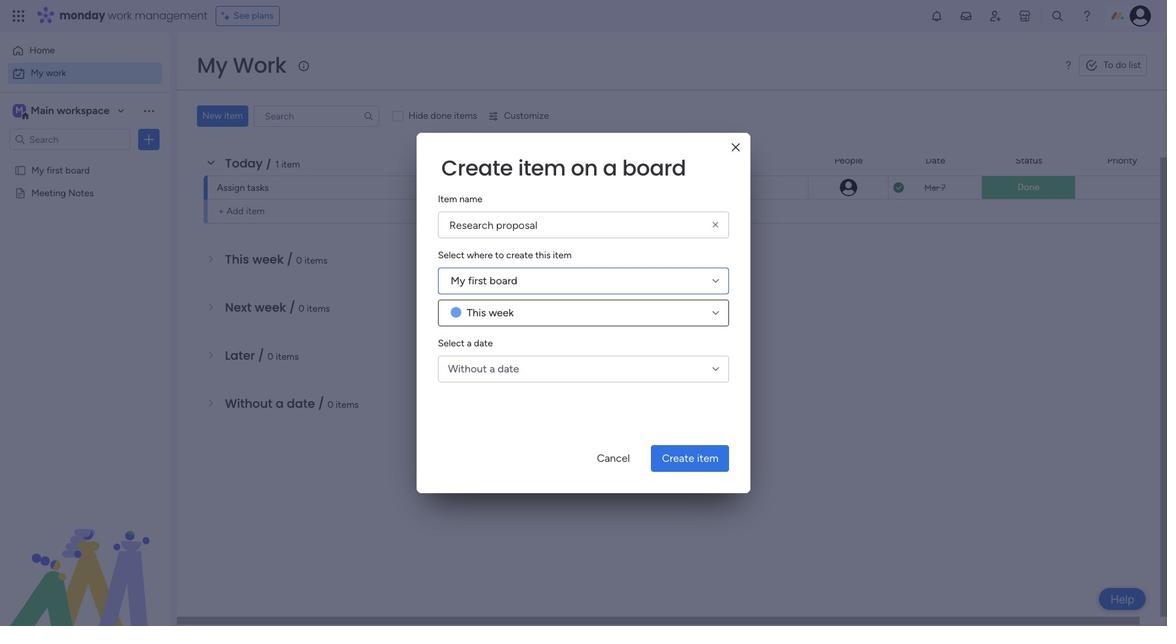 Task type: vqa. For each thing, say whether or not it's contained in the screenshot.
Public board icon
yes



Task type: describe. For each thing, give the bounding box(es) containing it.
my up v2 circle image
[[451, 275, 466, 287]]

public board image
[[14, 186, 27, 199]]

assign
[[217, 182, 245, 194]]

date for without a date / 0 items
[[287, 396, 315, 412]]

home option
[[8, 40, 162, 61]]

status
[[1016, 155, 1043, 166]]

public board image
[[14, 164, 27, 176]]

lottie animation image
[[0, 492, 170, 627]]

items inside next week / 0 items
[[307, 303, 330, 315]]

a for without a date / 0 items
[[276, 396, 284, 412]]

date for without a date
[[498, 363, 520, 375]]

1 vertical spatial first
[[468, 275, 487, 287]]

this
[[536, 250, 551, 261]]

select for select a date
[[438, 338, 465, 349]]

create for create item on a board
[[442, 153, 513, 183]]

name
[[460, 194, 483, 205]]

mar
[[925, 183, 940, 193]]

see plans
[[234, 10, 274, 21]]

home link
[[8, 40, 162, 61]]

items inside later / 0 items
[[276, 351, 299, 363]]

0 inside next week / 0 items
[[299, 303, 305, 315]]

monday
[[59, 8, 105, 23]]

to
[[1104, 59, 1114, 71]]

1
[[275, 159, 279, 170]]

my inside option
[[31, 67, 44, 79]]

item inside button
[[224, 110, 243, 122]]

new item button
[[197, 106, 248, 127]]

item
[[438, 194, 457, 205]]

Search in workspace field
[[28, 132, 112, 147]]

without a date
[[448, 363, 520, 375]]

main
[[31, 104, 54, 117]]

items inside without a date / 0 items
[[336, 400, 359, 411]]

0 horizontal spatial my first board
[[31, 164, 90, 176]]

notes
[[68, 187, 94, 198]]

help
[[1111, 593, 1135, 606]]

a right the on
[[603, 153, 618, 183]]

monday work management
[[59, 8, 208, 23]]

0 inside this week / 0 items
[[296, 255, 302, 267]]

my right public board icon
[[31, 164, 44, 176]]

select product image
[[12, 9, 25, 23]]

+
[[218, 206, 224, 217]]

1 horizontal spatial my first board
[[451, 275, 518, 287]]

see plans button
[[216, 6, 280, 26]]

select where to create this item
[[438, 250, 572, 261]]

list
[[1130, 59, 1142, 71]]

7
[[942, 183, 946, 193]]

to do list
[[1104, 59, 1142, 71]]

workspace
[[57, 104, 110, 117]]

this for this week
[[467, 307, 486, 319]]

v2 done deadline image
[[894, 181, 905, 194]]

customize button
[[483, 106, 555, 127]]

week for this week /
[[252, 251, 284, 268]]

close image
[[732, 143, 740, 153]]

cancel
[[597, 452, 630, 465]]

help image
[[1081, 9, 1094, 23]]

week for next week /
[[255, 299, 286, 316]]

For example, project proposal text field
[[438, 212, 730, 239]]

plans
[[252, 10, 274, 21]]

kendall parks image
[[1130, 5, 1152, 27]]

my work option
[[8, 63, 162, 84]]

search image
[[363, 111, 374, 122]]

date for select a date
[[474, 338, 493, 349]]

later
[[225, 347, 255, 364]]

see
[[234, 10, 250, 21]]

0 horizontal spatial first
[[47, 164, 63, 176]]

create item
[[662, 452, 719, 465]]

select for select where to create this item
[[438, 250, 465, 261]]

invite members image
[[989, 9, 1003, 23]]

priority
[[1108, 155, 1138, 166]]

workspace selection element
[[13, 103, 112, 120]]

m
[[15, 105, 23, 116]]

meeting notes
[[31, 187, 94, 198]]



Task type: locate. For each thing, give the bounding box(es) containing it.
work inside option
[[46, 67, 66, 79]]

without a date / 0 items
[[225, 396, 359, 412]]

create up name
[[442, 153, 513, 183]]

0 vertical spatial this
[[225, 251, 249, 268]]

1 horizontal spatial create
[[662, 452, 695, 465]]

a for select a date
[[467, 338, 472, 349]]

0 vertical spatial my first board
[[31, 164, 90, 176]]

board up the notes
[[66, 164, 90, 176]]

work for monday
[[108, 8, 132, 23]]

without down select a date
[[448, 363, 487, 375]]

week right next
[[255, 299, 286, 316]]

dates
[[254, 107, 289, 124]]

select a date
[[438, 338, 493, 349]]

items
[[454, 110, 477, 122], [305, 255, 328, 267], [307, 303, 330, 315], [276, 351, 299, 363], [336, 400, 359, 411]]

hide
[[409, 110, 429, 122]]

my left work
[[197, 50, 228, 80]]

this up next
[[225, 251, 249, 268]]

option
[[0, 158, 170, 161]]

my work
[[31, 67, 66, 79]]

item name
[[438, 194, 483, 205]]

create item on a board
[[442, 153, 686, 183]]

item
[[224, 110, 243, 122], [518, 153, 566, 183], [282, 159, 300, 170], [246, 206, 265, 217], [553, 250, 572, 261], [697, 452, 719, 465]]

1 vertical spatial without
[[225, 396, 273, 412]]

1 horizontal spatial work
[[108, 8, 132, 23]]

0 horizontal spatial this
[[225, 251, 249, 268]]

2 horizontal spatial board
[[623, 153, 686, 183]]

assign tasks
[[217, 182, 269, 194]]

1 horizontal spatial board
[[490, 275, 518, 287]]

1 vertical spatial this
[[467, 307, 486, 319]]

first
[[47, 164, 63, 176], [468, 275, 487, 287]]

this
[[225, 251, 249, 268], [467, 307, 486, 319]]

done
[[1018, 182, 1040, 193]]

done
[[431, 110, 452, 122]]

1 select from the top
[[438, 250, 465, 261]]

0 vertical spatial without
[[448, 363, 487, 375]]

2 horizontal spatial date
[[498, 363, 520, 375]]

Filter dashboard by text search field
[[254, 106, 379, 127]]

1 horizontal spatial without
[[448, 363, 487, 375]]

1 vertical spatial work
[[46, 67, 66, 79]]

my work link
[[8, 63, 162, 84]]

0 inside later / 0 items
[[268, 351, 274, 363]]

create for create item
[[662, 452, 695, 465]]

a for without a date
[[490, 363, 495, 375]]

0 vertical spatial date
[[474, 338, 493, 349]]

1 vertical spatial date
[[498, 363, 520, 375]]

0 horizontal spatial work
[[46, 67, 66, 79]]

1 horizontal spatial this
[[467, 307, 486, 319]]

None search field
[[254, 106, 379, 127]]

to
[[495, 250, 504, 261]]

0 horizontal spatial without
[[225, 396, 273, 412]]

update feed image
[[960, 9, 973, 23]]

hide done items
[[409, 110, 477, 122]]

work
[[108, 8, 132, 23], [46, 67, 66, 79]]

lottie animation element
[[0, 492, 170, 627]]

1 horizontal spatial date
[[474, 338, 493, 349]]

a down select a date
[[490, 363, 495, 375]]

date down later / 0 items
[[287, 396, 315, 412]]

items inside this week / 0 items
[[305, 255, 328, 267]]

create
[[442, 153, 513, 183], [662, 452, 695, 465]]

on
[[571, 153, 598, 183]]

select down v2 circle image
[[438, 338, 465, 349]]

meeting
[[31, 187, 66, 198]]

date up without a date
[[474, 338, 493, 349]]

next
[[225, 299, 252, 316]]

date
[[474, 338, 493, 349], [498, 363, 520, 375], [287, 396, 315, 412]]

0 vertical spatial first
[[47, 164, 63, 176]]

this week
[[467, 307, 514, 319]]

select left where
[[438, 250, 465, 261]]

today / 1 item
[[225, 155, 300, 172]]

customize
[[504, 110, 549, 122]]

date down this week
[[498, 363, 520, 375]]

work down home
[[46, 67, 66, 79]]

add
[[227, 206, 244, 217]]

without for without a date
[[448, 363, 487, 375]]

work
[[233, 50, 287, 80]]

cancel button
[[587, 446, 641, 472]]

without for without a date / 0 items
[[225, 396, 273, 412]]

create right cancel
[[662, 452, 695, 465]]

group
[[595, 155, 622, 166]]

to do list button
[[1079, 55, 1148, 76]]

today
[[225, 155, 263, 172]]

later / 0 items
[[225, 347, 299, 364]]

/
[[292, 107, 298, 124], [266, 155, 272, 172], [287, 251, 293, 268], [289, 299, 296, 316], [258, 347, 264, 364], [318, 396, 324, 412]]

board right group
[[623, 153, 686, 183]]

list box containing my first board
[[0, 156, 170, 385]]

0 horizontal spatial board
[[66, 164, 90, 176]]

past dates /
[[225, 107, 302, 124]]

my down home
[[31, 67, 44, 79]]

my work
[[197, 50, 287, 80]]

work for my
[[46, 67, 66, 79]]

create item button
[[652, 446, 730, 472]]

new
[[202, 110, 222, 122]]

home
[[29, 45, 55, 56]]

1 vertical spatial select
[[438, 338, 465, 349]]

2 vertical spatial date
[[287, 396, 315, 412]]

week
[[252, 251, 284, 268], [255, 299, 286, 316], [489, 307, 514, 319]]

item inside today / 1 item
[[282, 159, 300, 170]]

0
[[296, 255, 302, 267], [299, 303, 305, 315], [268, 351, 274, 363], [328, 400, 334, 411]]

+ add item
[[218, 206, 265, 217]]

my
[[197, 50, 228, 80], [31, 67, 44, 79], [31, 164, 44, 176], [451, 275, 466, 287]]

notifications image
[[931, 9, 944, 23]]

0 vertical spatial select
[[438, 250, 465, 261]]

search everything image
[[1052, 9, 1065, 23]]

this right v2 circle image
[[467, 307, 486, 319]]

workspace image
[[13, 104, 26, 118]]

0 horizontal spatial create
[[442, 153, 513, 183]]

a up without a date
[[467, 338, 472, 349]]

0 horizontal spatial date
[[287, 396, 315, 412]]

without down the later
[[225, 396, 273, 412]]

people
[[835, 155, 863, 166]]

select
[[438, 250, 465, 261], [438, 338, 465, 349]]

first up "meeting"
[[47, 164, 63, 176]]

my first board
[[31, 164, 90, 176], [451, 275, 518, 287]]

next week / 0 items
[[225, 299, 330, 316]]

monday marketplace image
[[1019, 9, 1032, 23]]

do
[[1116, 59, 1127, 71]]

a
[[603, 153, 618, 183], [467, 338, 472, 349], [490, 363, 495, 375], [276, 396, 284, 412]]

list box
[[0, 156, 170, 385]]

help button
[[1100, 589, 1146, 611]]

this week / 0 items
[[225, 251, 328, 268]]

1 vertical spatial create
[[662, 452, 695, 465]]

my first board down where
[[451, 275, 518, 287]]

create inside button
[[662, 452, 695, 465]]

2 select from the top
[[438, 338, 465, 349]]

work right 'monday'
[[108, 8, 132, 23]]

past
[[225, 107, 251, 124]]

mar 7
[[925, 183, 946, 193]]

v2 circle image
[[451, 307, 462, 319]]

main workspace
[[31, 104, 110, 117]]

this for this week / 0 items
[[225, 251, 249, 268]]

0 inside without a date / 0 items
[[328, 400, 334, 411]]

board down select where to create this item
[[490, 275, 518, 287]]

item inside button
[[697, 452, 719, 465]]

my first board up the meeting notes
[[31, 164, 90, 176]]

0 vertical spatial work
[[108, 8, 132, 23]]

date
[[926, 155, 946, 166]]

0 vertical spatial create
[[442, 153, 513, 183]]

1 horizontal spatial first
[[468, 275, 487, 287]]

board
[[727, 155, 751, 166]]

a down later / 0 items
[[276, 396, 284, 412]]

create
[[507, 250, 533, 261]]

board
[[623, 153, 686, 183], [66, 164, 90, 176], [490, 275, 518, 287]]

tasks
[[247, 182, 269, 194]]

where
[[467, 250, 493, 261]]

week up next week / 0 items
[[252, 251, 284, 268]]

1 vertical spatial my first board
[[451, 275, 518, 287]]

management
[[135, 8, 208, 23]]

without
[[448, 363, 487, 375], [225, 396, 273, 412]]

new item
[[202, 110, 243, 122]]

first down where
[[468, 275, 487, 287]]

week right v2 circle image
[[489, 307, 514, 319]]



